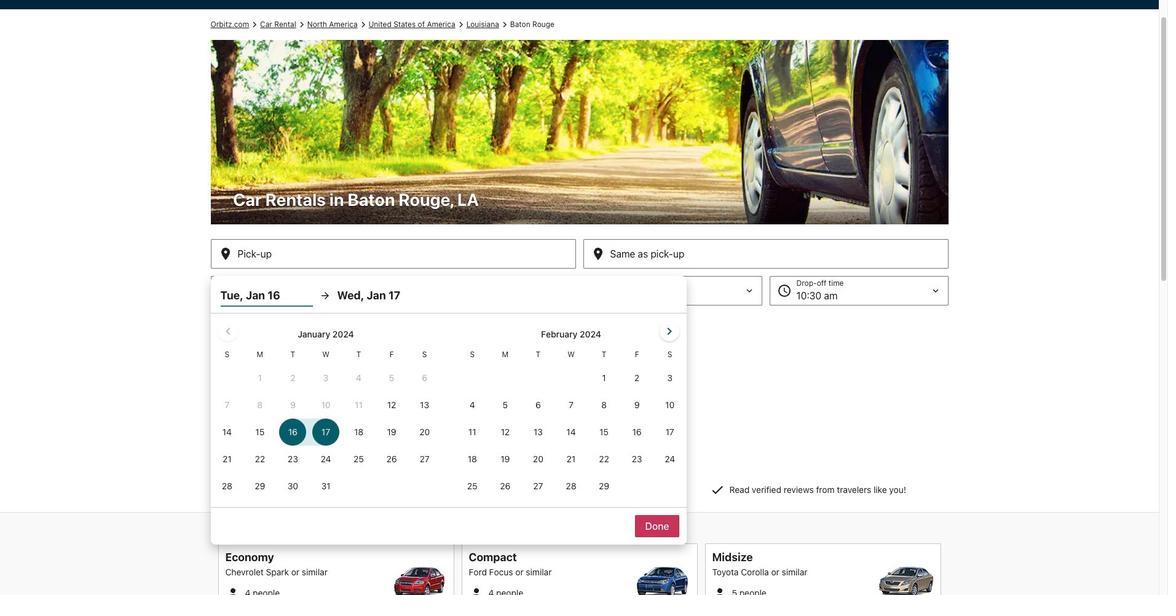 Task type: locate. For each thing, give the bounding box(es) containing it.
0 horizontal spatial directional image
[[249, 19, 260, 30]]

directional image
[[249, 19, 260, 30], [499, 19, 510, 30]]

0 horizontal spatial directional image
[[296, 19, 307, 30]]

small image for 'chevrolet spark' image at the bottom left of page
[[225, 586, 240, 595]]

small image for ford focus image
[[469, 586, 484, 595]]

1 directional image from the left
[[249, 19, 260, 30]]

small image
[[225, 586, 240, 595], [469, 586, 484, 595], [712, 586, 727, 595]]

directional image
[[296, 19, 307, 30], [358, 19, 369, 30], [455, 19, 466, 30]]

breadcrumbs region
[[0, 9, 1159, 545]]

3 small image from the left
[[712, 586, 727, 595]]

2 small image from the left
[[469, 586, 484, 595]]

1 small image from the left
[[225, 586, 240, 595]]

2 horizontal spatial small image
[[712, 586, 727, 595]]

3 directional image from the left
[[455, 19, 466, 30]]

1 horizontal spatial directional image
[[499, 19, 510, 30]]

0 horizontal spatial small image
[[225, 586, 240, 595]]

2 horizontal spatial directional image
[[455, 19, 466, 30]]

1 horizontal spatial directional image
[[358, 19, 369, 30]]

toyota corolla image
[[878, 567, 934, 595]]

1 horizontal spatial small image
[[469, 586, 484, 595]]

main content
[[0, 9, 1159, 595]]

previous month image
[[220, 324, 235, 339]]

next month image
[[662, 324, 677, 339]]

2 directional image from the left
[[358, 19, 369, 30]]



Task type: vqa. For each thing, say whether or not it's contained in the screenshot.
'FORD FOCUS' image's small icon
yes



Task type: describe. For each thing, give the bounding box(es) containing it.
small image for toyota corolla "image" in the right bottom of the page
[[712, 586, 727, 595]]

chevrolet spark image
[[391, 567, 447, 595]]

2 directional image from the left
[[499, 19, 510, 30]]

1 directional image from the left
[[296, 19, 307, 30]]

ford focus image
[[635, 567, 690, 595]]



